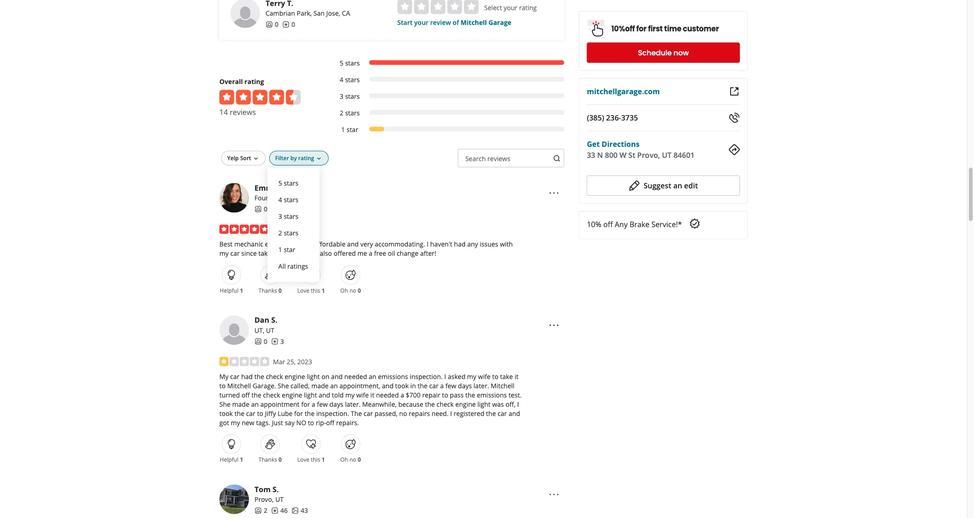 Task type: vqa. For each thing, say whether or not it's contained in the screenshot.
Locations
no



Task type: describe. For each thing, give the bounding box(es) containing it.
the
[[351, 409, 362, 418]]

ratings
[[287, 262, 308, 271]]

car right my
[[230, 372, 240, 381]]

haven't
[[430, 240, 452, 249]]

0 inside reviews element
[[291, 20, 295, 29]]

43
[[301, 507, 308, 515]]

ca for park,
[[342, 9, 350, 18]]

1 vertical spatial rating
[[245, 77, 264, 86]]

0 horizontal spatial emissions
[[378, 372, 408, 381]]

repairs
[[409, 409, 430, 418]]

0 vertical spatial they
[[281, 240, 296, 249]]

(385) 236-3735
[[587, 113, 638, 123]]

10%off for first time customer
[[611, 24, 719, 34]]

0 vertical spatial 16 friends v2 image
[[266, 21, 273, 28]]

3 inside reviews element
[[280, 337, 284, 346]]

any
[[467, 240, 478, 249]]

filter by rating button
[[269, 151, 329, 166]]

lube
[[278, 409, 293, 418]]

1 star for 1 star 'button'
[[278, 246, 295, 254]]

to right no
[[308, 419, 314, 427]]

(0 reactions) element down "repairs."
[[358, 456, 361, 464]]

3 for filter reviews by 3 stars rating element
[[340, 92, 343, 101]]

2 vertical spatial 5
[[280, 205, 284, 214]]

schedule now
[[638, 48, 689, 58]]

need.
[[432, 409, 449, 418]]

car down 'was'
[[498, 409, 507, 418]]

no for f.
[[350, 287, 356, 295]]

ut inside get directions 33 n 800 w st provo, ut 84601
[[662, 150, 672, 160]]

16 friends v2 image for emma
[[255, 206, 262, 213]]

in
[[410, 382, 416, 390]]

1 vertical spatial for
[[301, 400, 310, 409]]

1 horizontal spatial made
[[311, 382, 329, 390]]

24 phone v2 image
[[729, 112, 740, 123]]

filter
[[275, 154, 289, 162]]

sep
[[273, 225, 284, 234]]

tom s. provo, ut
[[255, 485, 284, 504]]

reviews for 14 reviews
[[230, 107, 256, 117]]

(0 reactions) element down the me
[[358, 287, 361, 295]]

f.
[[280, 183, 286, 193]]

oil
[[388, 249, 395, 258]]

get directions 33 n 800 w st provo, ut 84601
[[587, 139, 695, 160]]

5 star rating image
[[219, 225, 269, 234]]

directions
[[602, 139, 640, 149]]

suggest an edit button
[[587, 176, 740, 196]]

and inside 'best mechanic ever! they were affordable and very accommodating. i haven't had any issues with my car since taking it there. they also offered me a free oil change after!'
[[347, 240, 359, 249]]

ut for dan s.
[[266, 326, 274, 335]]

46
[[280, 507, 288, 515]]

all
[[278, 262, 286, 271]]

2023 for f.
[[296, 225, 311, 234]]

best mechanic ever! they were affordable and very accommodating. i haven't had any issues with my car since taking it there. they also offered me a free oil change after!
[[219, 240, 513, 258]]

1 vertical spatial later.
[[345, 400, 361, 409]]

my inside 'best mechanic ever! they were affordable and very accommodating. i haven't had any issues with my car since taking it there. they also offered me a free oil change after!'
[[219, 249, 229, 258]]

my right got
[[231, 419, 240, 427]]

time
[[664, 24, 681, 34]]

first
[[648, 24, 663, 34]]

1 vertical spatial made
[[232, 400, 249, 409]]

1 vertical spatial light
[[304, 391, 317, 400]]

to left take on the right of the page
[[492, 372, 498, 381]]

after!
[[420, 249, 436, 258]]

1 vertical spatial check
[[263, 391, 280, 400]]

ut,
[[255, 326, 264, 335]]

2 horizontal spatial mitchell
[[491, 382, 514, 390]]

oh for dan s.
[[340, 456, 348, 464]]

any
[[615, 219, 628, 229]]

10%off
[[611, 24, 635, 34]]

helpful 1 for emma f.
[[220, 287, 243, 295]]

off,
[[506, 400, 516, 409]]

the up garage.
[[254, 372, 264, 381]]

an up told
[[330, 382, 338, 390]]

1 horizontal spatial mitchell
[[461, 18, 487, 27]]

(1 reaction) element down also
[[322, 287, 325, 295]]

the right pass
[[465, 391, 475, 400]]

ut for tom s.
[[275, 495, 284, 504]]

i right need.
[[450, 409, 452, 418]]

the down 'was'
[[486, 409, 496, 418]]

0 vertical spatial off
[[603, 219, 613, 229]]

rip-
[[316, 419, 326, 427]]

an up the new
[[251, 400, 259, 409]]

stars for 2 stars 'button'
[[284, 229, 298, 238]]

1 star for filter reviews by 1 star rating "element"
[[341, 126, 358, 134]]

1 horizontal spatial wife
[[478, 372, 491, 381]]

provo, inside tom s. provo, ut
[[255, 495, 274, 504]]

new
[[242, 419, 254, 427]]

car inside 'best mechanic ever! they were affordable and very accommodating. i haven't had any issues with my car since taking it there. they also offered me a free oil change after!'
[[230, 249, 240, 258]]

my car had the check engine light on and needed an emissions inspection. i asked my wife to take it to mitchell garage. she called, made an appointment, and took in the car a few days later. mitchell turned off the check engine light and told my wife it needed a $700 repair to pass the emissions test. she made an appointment for a few days later. meanwhile, because the check engine light was off, i took the car to jiffy lube for the inspection. the car passed, no repairs need. i registered the car and got my new tags. just say no to rip-off repairs.
[[219, 372, 522, 427]]

all ratings
[[278, 262, 308, 271]]

my
[[219, 372, 229, 381]]

friends element down cambrian
[[266, 20, 279, 29]]

photos element
[[291, 506, 308, 516]]

suggest an edit
[[644, 181, 698, 191]]

0 vertical spatial few
[[445, 382, 456, 390]]

had inside my car had the check engine light on and needed an emissions inspection. i asked my wife to take it to mitchell garage. she called, made an appointment, and took in the car a few days later. mitchell turned off the check engine light and told my wife it needed a $700 repair to pass the emissions test. she made an appointment for a few days later. meanwhile, because the check engine light was off, i took the car to jiffy lube for the inspection. the car passed, no repairs need. i registered the car and got my new tags. just say no to rip-off repairs.
[[241, 372, 253, 381]]

0 vertical spatial days
[[458, 382, 472, 390]]

filter reviews by 4 stars rating element
[[330, 75, 564, 85]]

4 stars button
[[275, 192, 312, 208]]

review
[[430, 18, 451, 27]]

33
[[587, 150, 595, 160]]

1 vertical spatial off
[[242, 391, 250, 400]]

1 star rating image
[[219, 357, 269, 367]]

1 horizontal spatial needed
[[376, 391, 399, 400]]

schedule now button
[[587, 42, 740, 63]]

stars for "5 stars" "button"
[[284, 179, 298, 188]]

also
[[320, 249, 332, 258]]

it for s.
[[515, 372, 519, 381]]

dan s. link
[[255, 315, 277, 325]]

and up meanwhile,
[[382, 382, 394, 390]]

4 stars for filter reviews by 4 stars rating element
[[340, 76, 360, 84]]

i left asked
[[444, 372, 446, 381]]

this for s.
[[311, 456, 320, 464]]

dan
[[255, 315, 269, 325]]

tags.
[[256, 419, 270, 427]]

0 horizontal spatial mitchell
[[227, 382, 251, 390]]

it for f.
[[279, 249, 282, 258]]

(385)
[[587, 113, 604, 123]]

mitchellgarage.com link
[[587, 86, 660, 96]]

valley,
[[283, 194, 302, 203]]

my right asked
[[467, 372, 476, 381]]

to down my
[[219, 382, 226, 390]]

(1 reaction) element down the rip-
[[322, 456, 325, 464]]

1 horizontal spatial later.
[[474, 382, 489, 390]]

schedule
[[638, 48, 672, 58]]

thanks 0 for emma
[[259, 287, 282, 295]]

5 stars for filter reviews by 5 stars rating element
[[340, 59, 360, 68]]

start your review of mitchell garage
[[397, 18, 511, 27]]

the up the new
[[235, 409, 244, 418]]

n
[[597, 150, 603, 160]]

236-
[[606, 113, 621, 123]]

the down garage.
[[252, 391, 261, 400]]

san
[[314, 9, 325, 18]]

offered
[[334, 249, 356, 258]]

4 for filter reviews by 4 stars rating element
[[340, 76, 343, 84]]

stars for filter reviews by 3 stars rating element
[[345, 92, 360, 101]]

no
[[296, 419, 306, 427]]

0 vertical spatial check
[[266, 372, 283, 381]]

2023 for s.
[[297, 358, 312, 366]]

3 for 3 stars button
[[278, 212, 282, 221]]

rating for select your rating
[[519, 4, 537, 12]]

1 vertical spatial they
[[304, 249, 318, 258]]

brake
[[630, 219, 650, 229]]

my right told
[[345, 391, 355, 400]]

24 external link v2 image
[[729, 86, 740, 97]]

get
[[587, 139, 600, 149]]

5 for "5 stars" "button"
[[278, 179, 282, 188]]

with
[[500, 240, 513, 249]]

mechanic
[[234, 240, 263, 249]]

(1 reaction) element down since at left top
[[240, 287, 243, 295]]

0 vertical spatial light
[[307, 372, 320, 381]]

emma f. fountain valley, ca
[[255, 183, 312, 203]]

to left pass
[[442, 391, 448, 400]]

i inside 'best mechanic ever! they were affordable and very accommodating. i haven't had any issues with my car since taking it there. they also offered me a free oil change after!'
[[427, 240, 429, 249]]

change
[[397, 249, 419, 258]]

love for f.
[[297, 287, 309, 295]]

fountain
[[255, 194, 281, 203]]

menu image for dan s.
[[549, 320, 560, 331]]

and right the on
[[331, 372, 343, 381]]

25, for dan s.
[[287, 358, 296, 366]]

were
[[298, 240, 313, 249]]

mar
[[273, 358, 285, 366]]

garage.
[[253, 382, 276, 390]]

0 vertical spatial took
[[395, 382, 409, 390]]

of
[[453, 18, 459, 27]]

select your rating
[[484, 4, 537, 12]]

16 friends v2 image
[[255, 507, 262, 515]]

2 vertical spatial light
[[478, 400, 491, 409]]

helpful 1 for dan s.
[[220, 456, 243, 464]]

reviews element containing 0
[[282, 20, 295, 29]]

because
[[398, 400, 423, 409]]

an inside button
[[673, 181, 682, 191]]

garage
[[489, 18, 511, 27]]

filter reviews by 3 stars rating element
[[330, 92, 564, 101]]

stars for filter reviews by 4 stars rating element
[[345, 76, 360, 84]]

search reviews
[[465, 155, 510, 163]]

the right the in
[[418, 382, 428, 390]]

just
[[272, 419, 283, 427]]

0 horizontal spatial needed
[[344, 372, 367, 381]]

0 vertical spatial inspection.
[[410, 372, 443, 381]]

to up tags.
[[257, 409, 263, 418]]

i right off,
[[517, 400, 519, 409]]

and left told
[[319, 391, 330, 400]]

all ratings button
[[275, 258, 312, 275]]

1 vertical spatial engine
[[282, 391, 302, 400]]

1 inside filter reviews by 1 star rating "element"
[[341, 126, 345, 134]]

25, for emma f.
[[286, 225, 295, 234]]

10%
[[587, 219, 601, 229]]

turned
[[219, 391, 240, 400]]

no inside my car had the check engine light on and needed an emissions inspection. i asked my wife to take it to mitchell garage. she called, made an appointment, and took in the car a few days later. mitchell turned off the check engine light and told my wife it needed a $700 repair to pass the emissions test. she made an appointment for a few days later. meanwhile, because the check engine light was off, i took the car to jiffy lube for the inspection. the car passed, no repairs need. i registered the car and got my new tags. just say no to rip-off repairs.
[[399, 409, 407, 418]]

1 inside 1 star 'button'
[[278, 246, 282, 254]]

1 vertical spatial wife
[[356, 391, 369, 400]]

photo of tom s. image
[[219, 485, 249, 515]]

ever!
[[265, 240, 280, 249]]

since
[[241, 249, 257, 258]]

accommodating.
[[375, 240, 425, 249]]

24 directions v2 image
[[729, 144, 740, 155]]

1 vertical spatial few
[[317, 400, 328, 409]]

your for start
[[414, 18, 429, 27]]

oh no 0 for dan s.
[[340, 456, 361, 464]]

3735
[[621, 113, 638, 123]]

2 vertical spatial engine
[[455, 400, 476, 409]]

$700
[[406, 391, 421, 400]]

car up repair
[[429, 382, 439, 390]]

w
[[620, 150, 627, 160]]



Task type: locate. For each thing, give the bounding box(es) containing it.
check up garage.
[[266, 372, 283, 381]]

1 vertical spatial 4 stars
[[278, 196, 298, 204]]

1 vertical spatial star
[[284, 246, 295, 254]]

1 vertical spatial inspection.
[[316, 409, 349, 418]]

2 horizontal spatial it
[[515, 372, 519, 381]]

1 horizontal spatial rating
[[298, 154, 314, 162]]

emma
[[255, 183, 278, 193]]

reviews element for tom s.
[[271, 506, 288, 516]]

0 vertical spatial your
[[504, 4, 517, 12]]

helpful
[[220, 287, 238, 295], [220, 456, 238, 464]]

1 vertical spatial 3
[[278, 212, 282, 221]]

photo of dan s. image
[[219, 316, 249, 345]]

star inside "element"
[[347, 126, 358, 134]]

she left called,
[[278, 382, 289, 390]]

1 horizontal spatial it
[[370, 391, 374, 400]]

ut right ut,
[[266, 326, 274, 335]]

0 horizontal spatial inspection.
[[316, 409, 349, 418]]

love for s.
[[297, 456, 309, 464]]

friends element for tom
[[255, 506, 267, 516]]

2 vertical spatial 3
[[280, 337, 284, 346]]

stars for 3 stars button
[[284, 212, 298, 221]]

i
[[427, 240, 429, 249], [444, 372, 446, 381], [517, 400, 519, 409], [450, 409, 452, 418]]

love this 1
[[297, 287, 325, 295], [297, 456, 325, 464]]

love this 1 down the rip-
[[297, 456, 325, 464]]

ut left 84601
[[662, 150, 672, 160]]

friends element
[[266, 20, 279, 29], [255, 205, 267, 214], [255, 337, 267, 346], [255, 506, 267, 516]]

2 oh no 0 from the top
[[340, 456, 361, 464]]

4 stars for 4 stars button
[[278, 196, 298, 204]]

this down all ratings button
[[311, 287, 320, 295]]

0 horizontal spatial 2 stars
[[278, 229, 298, 238]]

cambrian park, san jose, ca
[[266, 9, 350, 18]]

filter reviews by 1 star rating element
[[330, 125, 564, 135]]

5 for filter reviews by 5 stars rating element
[[340, 59, 343, 68]]

2 vertical spatial for
[[294, 409, 303, 418]]

reviews element containing 46
[[271, 506, 288, 516]]

pass
[[450, 391, 464, 400]]

menu image for tom s.
[[549, 489, 560, 500]]

5 inside "button"
[[278, 179, 282, 188]]

stars
[[345, 59, 360, 68], [345, 76, 360, 84], [345, 92, 360, 101], [345, 109, 360, 118], [284, 179, 298, 188], [284, 196, 298, 204], [284, 212, 298, 221], [284, 229, 298, 238]]

0 vertical spatial 3 stars
[[340, 92, 360, 101]]

1 horizontal spatial few
[[445, 382, 456, 390]]

3 stars inside button
[[278, 212, 298, 221]]

1 vertical spatial 4
[[278, 196, 282, 204]]

s. inside dan s. ut, ut
[[271, 315, 277, 325]]

friends element containing 2
[[255, 506, 267, 516]]

2 thanks from the top
[[259, 456, 277, 464]]

light left the on
[[307, 372, 320, 381]]

mitchell up turned
[[227, 382, 251, 390]]

yelp sort
[[227, 154, 251, 162]]

no down because at bottom
[[399, 409, 407, 418]]

1 helpful from the top
[[220, 287, 238, 295]]

appointment,
[[340, 382, 380, 390]]

2023 up were
[[296, 225, 311, 234]]

1 horizontal spatial 16 review v2 image
[[282, 21, 290, 28]]

2 this from the top
[[311, 456, 320, 464]]

stars for 4 stars button
[[284, 196, 298, 204]]

s.
[[271, 315, 277, 325], [273, 485, 279, 495]]

16 friends v2 image for dan
[[255, 338, 262, 346]]

later. up registered
[[474, 382, 489, 390]]

few
[[445, 382, 456, 390], [317, 400, 328, 409]]

ut up 46
[[275, 495, 284, 504]]

1 vertical spatial she
[[219, 400, 231, 409]]

2 vertical spatial it
[[370, 391, 374, 400]]

1 horizontal spatial star
[[347, 126, 358, 134]]

sep 25, 2023
[[273, 225, 311, 234]]

and down off,
[[509, 409, 520, 418]]

park,
[[297, 9, 312, 18]]

0 vertical spatial engine
[[285, 372, 305, 381]]

it inside 'best mechanic ever! they were affordable and very accommodating. i haven't had any issues with my car since taking it there. they also offered me a free oil change after!'
[[279, 249, 282, 258]]

repairs.
[[336, 419, 359, 427]]

16 friends v2 image down cambrian
[[266, 21, 273, 28]]

by
[[290, 154, 297, 162]]

love this 1 for emma f.
[[297, 287, 325, 295]]

friends element down "fountain"
[[255, 205, 267, 214]]

1 thanks 0 from the top
[[259, 287, 282, 295]]

now
[[674, 48, 689, 58]]

4
[[340, 76, 343, 84], [278, 196, 282, 204]]

no for s.
[[350, 456, 356, 464]]

2 oh from the top
[[340, 456, 348, 464]]

provo, inside get directions 33 n 800 w st provo, ut 84601
[[637, 150, 660, 160]]

1 horizontal spatial 2 stars
[[340, 109, 360, 118]]

1 thanks from the top
[[259, 287, 277, 295]]

later.
[[474, 382, 489, 390], [345, 400, 361, 409]]

me
[[358, 249, 367, 258]]

2 16 chevron down v2 image from the left
[[315, 155, 323, 163]]

16 chevron down v2 image right sort
[[252, 155, 259, 163]]

mitchell down take on the right of the page
[[491, 382, 514, 390]]

0 horizontal spatial made
[[232, 400, 249, 409]]

0 horizontal spatial took
[[219, 409, 233, 418]]

s. for tom s.
[[273, 485, 279, 495]]

1 vertical spatial it
[[515, 372, 519, 381]]

0 vertical spatial love this 1
[[297, 287, 325, 295]]

off right turned
[[242, 391, 250, 400]]

24 pencil v2 image
[[629, 180, 640, 191]]

wife
[[478, 372, 491, 381], [356, 391, 369, 400]]

1 vertical spatial no
[[399, 409, 407, 418]]

wife down appointment,
[[356, 391, 369, 400]]

0 vertical spatial 25,
[[286, 225, 295, 234]]

love down no
[[297, 456, 309, 464]]

0 horizontal spatial 2
[[264, 507, 267, 515]]

0 vertical spatial later.
[[474, 382, 489, 390]]

emissions up 'was'
[[477, 391, 507, 400]]

16 chevron down v2 image
[[252, 155, 259, 163], [315, 155, 323, 163]]

friends element for dan
[[255, 337, 267, 346]]

check up need.
[[437, 400, 454, 409]]

called,
[[291, 382, 310, 390]]

made down turned
[[232, 400, 249, 409]]

filter reviews by 5 stars rating element
[[330, 59, 564, 68]]

1 this from the top
[[311, 287, 320, 295]]

16 chevron down v2 image right filter by rating
[[315, 155, 323, 163]]

0 vertical spatial menu image
[[549, 320, 560, 331]]

0 vertical spatial s.
[[271, 315, 277, 325]]

mar 25, 2023
[[273, 358, 312, 366]]

this for f.
[[311, 287, 320, 295]]

rating for filter by rating
[[298, 154, 314, 162]]

car up the new
[[246, 409, 255, 418]]

2 stars button
[[275, 225, 312, 242]]

16 review v2 image
[[271, 338, 279, 346]]

reviews element for dan s.
[[271, 337, 284, 346]]

was
[[492, 400, 504, 409]]

engine up registered
[[455, 400, 476, 409]]

1 menu image from the top
[[549, 320, 560, 331]]

helpful 1 up photo of dan s.
[[220, 287, 243, 295]]

2 horizontal spatial off
[[603, 219, 613, 229]]

1 horizontal spatial 16 chevron down v2 image
[[315, 155, 323, 163]]

1 vertical spatial your
[[414, 18, 429, 27]]

2 inside 'button'
[[278, 229, 282, 238]]

s. right dan
[[271, 315, 277, 325]]

oh no 0 down the offered
[[340, 287, 361, 295]]

10% off any brake service!*
[[587, 219, 682, 229]]

thanks 0 for dan
[[259, 456, 282, 464]]

friends element down tom s. provo, ut
[[255, 506, 267, 516]]

1 vertical spatial 25,
[[287, 358, 296, 366]]

ut inside tom s. provo, ut
[[275, 495, 284, 504]]

2 menu image from the top
[[549, 489, 560, 500]]

she down turned
[[219, 400, 231, 409]]

(0 reactions) element up tom s. link on the bottom of page
[[279, 456, 282, 464]]

0 horizontal spatial had
[[241, 372, 253, 381]]

1 love from the top
[[297, 287, 309, 295]]

mitchell right of
[[461, 18, 487, 27]]

1 star inside 1 star 'button'
[[278, 246, 295, 254]]

24 check in v2 image
[[689, 218, 700, 229]]

0 horizontal spatial later.
[[345, 400, 361, 409]]

reviews right search
[[487, 155, 510, 163]]

jiffy
[[265, 409, 276, 418]]

helpful 1
[[220, 287, 243, 295], [220, 456, 243, 464]]

check down garage.
[[263, 391, 280, 400]]

emissions
[[378, 372, 408, 381], [477, 391, 507, 400]]

thanks
[[259, 287, 277, 295], [259, 456, 277, 464]]

(no rating) image
[[397, 0, 479, 14]]

engine up called,
[[285, 372, 305, 381]]

reviews
[[230, 107, 256, 117], [487, 155, 510, 163]]

inspection. up the in
[[410, 372, 443, 381]]

1 oh from the top
[[340, 287, 348, 295]]

4.5 star rating image
[[219, 90, 301, 105]]

it right take on the right of the page
[[515, 372, 519, 381]]

3 stars for 3 stars button
[[278, 212, 298, 221]]

days
[[458, 382, 472, 390], [329, 400, 343, 409]]

had
[[454, 240, 466, 249], [241, 372, 253, 381]]

800
[[605, 150, 618, 160]]

0 horizontal spatial star
[[284, 246, 295, 254]]

helpful for emma f.
[[220, 287, 238, 295]]

registered
[[454, 409, 484, 418]]

0 horizontal spatial it
[[279, 249, 282, 258]]

this down the rip-
[[311, 456, 320, 464]]

0 vertical spatial rating
[[519, 4, 537, 12]]

1 star button
[[275, 242, 312, 258]]

  text field
[[458, 149, 564, 168]]

0 vertical spatial provo,
[[637, 150, 660, 160]]

took left the in
[[395, 382, 409, 390]]

0 vertical spatial star
[[347, 126, 358, 134]]

check
[[266, 372, 283, 381], [263, 391, 280, 400], [437, 400, 454, 409]]

oh down "repairs."
[[340, 456, 348, 464]]

ut
[[662, 150, 672, 160], [266, 326, 274, 335], [275, 495, 284, 504]]

(1 reaction) element down the new
[[240, 456, 243, 464]]

1 horizontal spatial your
[[504, 4, 517, 12]]

the
[[254, 372, 264, 381], [418, 382, 428, 390], [252, 391, 261, 400], [465, 391, 475, 400], [425, 400, 435, 409], [235, 409, 244, 418], [305, 409, 315, 418], [486, 409, 496, 418]]

5 stars inside "button"
[[278, 179, 298, 188]]

5 stars button
[[275, 175, 312, 192]]

1 horizontal spatial 2
[[278, 229, 282, 238]]

2023 up called,
[[297, 358, 312, 366]]

(0 reactions) element
[[279, 287, 282, 295], [358, 287, 361, 295], [279, 456, 282, 464], [358, 456, 361, 464]]

1 star inside filter reviews by 1 star rating "element"
[[341, 126, 358, 134]]

emissions up $700
[[378, 372, 408, 381]]

say
[[285, 419, 295, 427]]

1 oh no 0 from the top
[[340, 287, 361, 295]]

16 chevron down v2 image for filter by rating
[[252, 155, 259, 163]]

(0 reactions) element down all
[[279, 287, 282, 295]]

they down were
[[304, 249, 318, 258]]

2 vertical spatial rating
[[298, 154, 314, 162]]

filter by rating
[[275, 154, 314, 162]]

it up meanwhile,
[[370, 391, 374, 400]]

rating inside dropdown button
[[298, 154, 314, 162]]

she
[[278, 382, 289, 390], [219, 400, 231, 409]]

3 stars button
[[275, 208, 312, 225]]

2 inside the friends element
[[264, 507, 267, 515]]

0 vertical spatial 4 stars
[[340, 76, 360, 84]]

ca for f.
[[304, 194, 312, 203]]

reviews element
[[282, 20, 295, 29], [271, 337, 284, 346], [271, 506, 288, 516]]

2 thanks 0 from the top
[[259, 456, 282, 464]]

2 stars inside 'button'
[[278, 229, 298, 238]]

mitchell
[[461, 18, 487, 27], [227, 382, 251, 390], [491, 382, 514, 390]]

star for 1 star 'button'
[[284, 246, 295, 254]]

photo of terry t. image
[[230, 0, 260, 28]]

star for filter reviews by 1 star rating "element"
[[347, 126, 358, 134]]

friends element for emma
[[255, 205, 267, 214]]

0 vertical spatial 1 star
[[341, 126, 358, 134]]

1 vertical spatial menu image
[[549, 489, 560, 500]]

rating right the by on the left
[[298, 154, 314, 162]]

an up appointment,
[[369, 372, 376, 381]]

helpful for dan s.
[[220, 456, 238, 464]]

they up there.
[[281, 240, 296, 249]]

no down the offered
[[350, 287, 356, 295]]

a inside 'best mechanic ever! they were affordable and very accommodating. i haven't had any issues with my car since taking it there. they also offered me a free oil change after!'
[[369, 249, 372, 258]]

25, right mar
[[287, 358, 296, 366]]

oh for emma f.
[[340, 287, 348, 295]]

s. for dan s.
[[271, 315, 277, 325]]

sort
[[240, 154, 251, 162]]

off left "repairs."
[[326, 419, 334, 427]]

provo,
[[637, 150, 660, 160], [255, 495, 274, 504]]

1 helpful 1 from the top
[[220, 287, 243, 295]]

16 review v2 image
[[282, 21, 290, 28], [271, 507, 279, 515]]

had down 1 star rating image
[[241, 372, 253, 381]]

0 vertical spatial for
[[636, 24, 647, 34]]

friends element down ut,
[[255, 337, 267, 346]]

light
[[307, 372, 320, 381], [304, 391, 317, 400], [478, 400, 491, 409]]

my down the best
[[219, 249, 229, 258]]

thanks 0
[[259, 287, 282, 295], [259, 456, 282, 464]]

tom s. link
[[255, 485, 279, 495]]

2 helpful from the top
[[220, 456, 238, 464]]

yelp
[[227, 154, 239, 162]]

1 16 chevron down v2 image from the left
[[252, 155, 259, 163]]

helpful 1 down got
[[220, 456, 243, 464]]

1 horizontal spatial provo,
[[637, 150, 660, 160]]

0 vertical spatial ca
[[342, 9, 350, 18]]

2 horizontal spatial 2
[[340, 109, 343, 118]]

0 horizontal spatial few
[[317, 400, 328, 409]]

test.
[[509, 391, 522, 400]]

stars inside 'button'
[[284, 229, 298, 238]]

reviews right 14
[[230, 107, 256, 117]]

stars inside "button"
[[284, 179, 298, 188]]

rating
[[519, 4, 537, 12], [245, 77, 264, 86], [298, 154, 314, 162]]

16 review v2 image for 0
[[282, 21, 290, 28]]

0 vertical spatial reviews element
[[282, 20, 295, 29]]

get directions link
[[587, 139, 640, 149]]

16 chevron down v2 image inside yelp sort popup button
[[252, 155, 259, 163]]

(1 reaction) element
[[240, 287, 243, 295], [322, 287, 325, 295], [240, 456, 243, 464], [322, 456, 325, 464]]

photo of emma f. image
[[219, 183, 249, 213]]

needed
[[344, 372, 367, 381], [376, 391, 399, 400]]

1 love this 1 from the top
[[297, 287, 325, 295]]

star inside 'button'
[[284, 246, 295, 254]]

overall rating
[[219, 77, 264, 86]]

0 vertical spatial 2
[[340, 109, 343, 118]]

reviews for search reviews
[[487, 155, 510, 163]]

1 vertical spatial took
[[219, 409, 233, 418]]

1 horizontal spatial inspection.
[[410, 372, 443, 381]]

0 vertical spatial oh
[[340, 287, 348, 295]]

0 vertical spatial emissions
[[378, 372, 408, 381]]

had inside 'best mechanic ever! they were affordable and very accommodating. i haven't had any issues with my car since taking it there. they also offered me a free oil change after!'
[[454, 240, 466, 249]]

menu image
[[549, 320, 560, 331], [549, 489, 560, 500]]

5 stars
[[340, 59, 360, 68], [278, 179, 298, 188]]

1 horizontal spatial ut
[[275, 495, 284, 504]]

0 horizontal spatial wife
[[356, 391, 369, 400]]

ca right jose,
[[342, 9, 350, 18]]

take
[[500, 372, 513, 381]]

84601
[[674, 150, 695, 160]]

rating right select
[[519, 4, 537, 12]]

0 vertical spatial had
[[454, 240, 466, 249]]

3 stars
[[340, 92, 360, 101], [278, 212, 298, 221]]

issues
[[480, 240, 498, 249]]

light down called,
[[304, 391, 317, 400]]

None radio
[[397, 0, 412, 14], [431, 0, 445, 14], [464, 0, 479, 14], [397, 0, 412, 14], [431, 0, 445, 14], [464, 0, 479, 14]]

2 love this 1 from the top
[[297, 456, 325, 464]]

1 horizontal spatial off
[[326, 419, 334, 427]]

16 photos v2 image
[[291, 507, 299, 515]]

thanks 0 up tom s. link on the bottom of page
[[259, 456, 282, 464]]

wife left take on the right of the page
[[478, 372, 491, 381]]

0
[[275, 20, 279, 29], [291, 20, 295, 29], [264, 205, 267, 214], [279, 287, 282, 295], [358, 287, 361, 295], [264, 337, 267, 346], [279, 456, 282, 464], [358, 456, 361, 464]]

edit
[[684, 181, 698, 191]]

thanks for dan
[[259, 456, 277, 464]]

they
[[281, 240, 296, 249], [304, 249, 318, 258]]

helpful down got
[[220, 456, 238, 464]]

16 review v2 image down cambrian
[[282, 21, 290, 28]]

thanks up dan s. link
[[259, 287, 277, 295]]

told
[[332, 391, 344, 400]]

start
[[397, 18, 413, 27]]

16 review v2 image left 46
[[271, 507, 279, 515]]

love this 1 for dan s.
[[297, 456, 325, 464]]

2 for filter reviews by 2 stars rating element
[[340, 109, 343, 118]]

0 vertical spatial 2 stars
[[340, 109, 360, 118]]

2 stars for filter reviews by 2 stars rating element
[[340, 109, 360, 118]]

reviews element containing 3
[[271, 337, 284, 346]]

1 vertical spatial emissions
[[477, 391, 507, 400]]

2 love from the top
[[297, 456, 309, 464]]

few down asked
[[445, 382, 456, 390]]

1 vertical spatial love
[[297, 456, 309, 464]]

1 horizontal spatial reviews
[[487, 155, 510, 163]]

None radio
[[414, 0, 429, 14], [447, 0, 462, 14], [414, 0, 429, 14], [447, 0, 462, 14]]

affordable
[[314, 240, 346, 249]]

4 stars inside button
[[278, 196, 298, 204]]

16 review v2 image for 46
[[271, 507, 279, 515]]

oh
[[340, 287, 348, 295], [340, 456, 348, 464]]

1 vertical spatial needed
[[376, 391, 399, 400]]

this
[[311, 287, 320, 295], [311, 456, 320, 464]]

16 chevron down v2 image inside filter by rating dropdown button
[[315, 155, 323, 163]]

1 vertical spatial thanks
[[259, 456, 277, 464]]

3 stars for filter reviews by 3 stars rating element
[[340, 92, 360, 101]]

later. up the
[[345, 400, 361, 409]]

ca right the valley,
[[304, 194, 312, 203]]

1 vertical spatial oh
[[340, 456, 348, 464]]

days down told
[[329, 400, 343, 409]]

0 vertical spatial she
[[278, 382, 289, 390]]

days up pass
[[458, 382, 472, 390]]

my
[[219, 249, 229, 258], [467, 372, 476, 381], [345, 391, 355, 400], [231, 419, 240, 427]]

inspection. up the rip-
[[316, 409, 349, 418]]

reviews element left 16 photos v2
[[271, 506, 288, 516]]

1 horizontal spatial she
[[278, 382, 289, 390]]

25,
[[286, 225, 295, 234], [287, 358, 296, 366]]

st
[[628, 150, 635, 160]]

reviews element down dan s. ut, ut
[[271, 337, 284, 346]]

best
[[219, 240, 233, 249]]

0 vertical spatial helpful
[[220, 287, 238, 295]]

oh down the offered
[[340, 287, 348, 295]]

menu image
[[549, 188, 560, 199]]

0 horizontal spatial days
[[329, 400, 343, 409]]

love down ratings
[[297, 287, 309, 295]]

2 helpful 1 from the top
[[220, 456, 243, 464]]

off left any
[[603, 219, 613, 229]]

4 for 4 stars button
[[278, 196, 282, 204]]

rating element
[[397, 0, 479, 14]]

thanks for emma
[[259, 287, 277, 295]]

2 vertical spatial check
[[437, 400, 454, 409]]

rating up 4.5 star rating image
[[245, 77, 264, 86]]

the down repair
[[425, 400, 435, 409]]

car down the best
[[230, 249, 240, 258]]

0 vertical spatial this
[[311, 287, 320, 295]]

2 horizontal spatial rating
[[519, 4, 537, 12]]

provo, right st
[[637, 150, 660, 160]]

select
[[484, 4, 502, 12]]

s. inside tom s. provo, ut
[[273, 485, 279, 495]]

0 horizontal spatial 16 review v2 image
[[271, 507, 279, 515]]

1 horizontal spatial they
[[304, 249, 318, 258]]

free
[[374, 249, 386, 258]]

0 vertical spatial love
[[297, 287, 309, 295]]

taking
[[258, 249, 277, 258]]

stars for filter reviews by 5 stars rating element
[[345, 59, 360, 68]]

0 vertical spatial needed
[[344, 372, 367, 381]]

2 for 2 stars 'button'
[[278, 229, 282, 238]]

it down ever!
[[279, 249, 282, 258]]

ut inside dan s. ut, ut
[[266, 326, 274, 335]]

ca inside 'emma f. fountain valley, ca'
[[304, 194, 312, 203]]

oh no 0 for emma f.
[[340, 287, 361, 295]]

1 vertical spatial days
[[329, 400, 343, 409]]

your for select
[[504, 4, 517, 12]]

search image
[[553, 155, 561, 162]]

1 vertical spatial helpful 1
[[220, 456, 243, 464]]

filter reviews by 2 stars rating element
[[330, 109, 564, 118]]

on
[[322, 372, 329, 381]]

stars for filter reviews by 2 stars rating element
[[345, 109, 360, 118]]

a
[[369, 249, 372, 258], [440, 382, 444, 390], [401, 391, 404, 400], [312, 400, 315, 409]]

5 stars for "5 stars" "button"
[[278, 179, 298, 188]]

it
[[279, 249, 282, 258], [515, 372, 519, 381], [370, 391, 374, 400]]

4 inside button
[[278, 196, 282, 204]]

16 friends v2 image
[[266, 21, 273, 28], [255, 206, 262, 213], [255, 338, 262, 346]]

1 horizontal spatial 1 star
[[341, 126, 358, 134]]

car right the
[[364, 409, 373, 418]]

made down the on
[[311, 382, 329, 390]]

the up no
[[305, 409, 315, 418]]

light left 'was'
[[478, 400, 491, 409]]

2 stars for 2 stars 'button'
[[278, 229, 298, 238]]

your right select
[[504, 4, 517, 12]]

16 chevron down v2 image for 5 stars
[[315, 155, 323, 163]]

3 inside button
[[278, 212, 282, 221]]

1 vertical spatial oh no 0
[[340, 456, 361, 464]]



